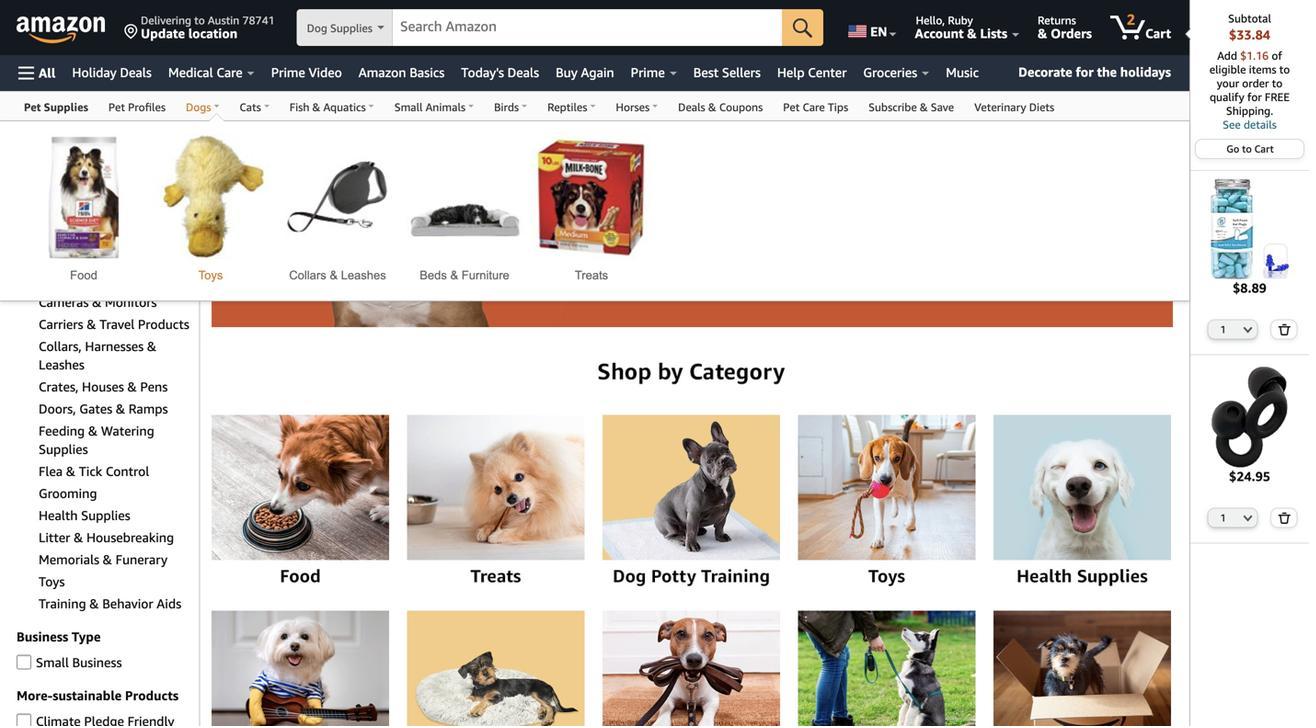 Task type: locate. For each thing, give the bounding box(es) containing it.
1 horizontal spatial toys
[[198, 269, 223, 282]]

collars
[[289, 269, 326, 282]]

pet inside pet care tips link
[[783, 101, 800, 114]]

0 vertical spatial dogs
[[186, 101, 211, 114]]

pet supplies link down all
[[14, 92, 98, 121]]

aquatics
[[323, 101, 366, 114]]

checkbox image
[[17, 714, 31, 727]]

& down gates
[[88, 424, 98, 439]]

1 vertical spatial dogs
[[28, 184, 58, 200]]

grooming
[[39, 486, 97, 501]]

to right go
[[1242, 143, 1252, 155]]

0 vertical spatial small
[[394, 101, 423, 114]]

grooming link
[[39, 486, 97, 501]]

2 horizontal spatial deals
[[678, 101, 705, 114]]

1 horizontal spatial beds
[[420, 269, 447, 282]]

veterinary diets link
[[964, 92, 1065, 121]]

leashes down collars,
[[39, 357, 85, 373]]

horses link
[[606, 92, 668, 121]]

$8.89
[[1233, 281, 1267, 296]]

buy again
[[556, 65, 614, 80]]

flea & tick control link
[[39, 464, 149, 479]]

deals up 'pet profiles' link
[[120, 65, 152, 80]]

prime for prime video
[[271, 65, 305, 80]]

deals inside "holiday deals" link
[[120, 65, 152, 80]]

dog collars image
[[279, 134, 397, 259]]

1 vertical spatial pet supplies link
[[17, 162, 98, 178]]

supplies down department
[[48, 162, 98, 178]]

& left orders
[[1038, 26, 1047, 41]]

animals
[[426, 101, 466, 114]]

dropdown image left delete icon
[[1243, 515, 1252, 522]]

prime
[[271, 65, 305, 80], [631, 65, 665, 80]]

lysian ultra soft foam earplugs sleep, 38db snr 31db nrr sound blocking noise cancelling ear plugs for sleeping, travel, shooting and working -60 pairs pack (lake blue) image
[[1199, 178, 1300, 279]]

details
[[1244, 118, 1277, 131]]

1 prime from the left
[[271, 65, 305, 80]]

& left pens
[[127, 380, 137, 395]]

0 horizontal spatial small
[[36, 656, 69, 671]]

dogs inside dogs food treats apparel & accessories beds & furniture cameras & monitors carriers & travel products collars, harnesses & leashes crates, houses & pens doors, gates & ramps feeding & watering supplies flea & tick control grooming health supplies litter & housebreaking memorials & funerary toys training & behavior aids
[[28, 184, 58, 200]]

sellers
[[722, 65, 761, 80]]

dogs down medical care
[[186, 101, 211, 114]]

toys image
[[798, 416, 976, 593]]

account & lists
[[915, 26, 1008, 41]]

treats link
[[533, 134, 650, 301], [39, 229, 74, 244]]

None submit
[[782, 9, 824, 46], [1272, 321, 1297, 339], [1272, 509, 1297, 527], [782, 9, 824, 46], [1272, 321, 1297, 339], [1272, 509, 1297, 527]]

add
[[1217, 49, 1237, 62]]

carriers & travel products link
[[39, 317, 189, 332]]

delivering
[[141, 14, 191, 27]]

0 horizontal spatial treats
[[39, 229, 74, 244]]

1 horizontal spatial small
[[394, 101, 423, 114]]

to
[[194, 14, 205, 27], [1279, 63, 1290, 76], [1272, 77, 1283, 90], [1242, 143, 1252, 155]]

products
[[138, 317, 189, 332], [125, 689, 179, 704]]

&
[[967, 26, 977, 41], [1038, 26, 1047, 41], [312, 101, 320, 114], [708, 101, 716, 114], [920, 101, 928, 114], [87, 251, 97, 266], [330, 269, 338, 282], [450, 269, 458, 282], [70, 273, 79, 288], [92, 295, 102, 310], [87, 317, 96, 332], [147, 339, 157, 354], [127, 380, 137, 395], [116, 402, 125, 417], [88, 424, 98, 439], [66, 464, 75, 479], [74, 530, 83, 546], [103, 552, 112, 568], [89, 597, 99, 612]]

deals inside today's deals link
[[508, 65, 539, 80]]

aids
[[157, 597, 181, 612]]

1 vertical spatial small
[[36, 656, 69, 671]]

small inside navigation navigation
[[394, 101, 423, 114]]

deals inside deals & coupons link
[[678, 101, 705, 114]]

beds & furniture link
[[406, 134, 524, 301], [39, 273, 136, 288]]

collars & leashes
[[289, 269, 386, 282]]

fish & aquatics
[[290, 101, 366, 114]]

food up apparel on the left top
[[39, 207, 68, 222]]

for
[[1076, 64, 1094, 80], [1247, 91, 1262, 104]]

pet supplies down all
[[24, 101, 88, 114]]

treats up apparel on the left top
[[39, 229, 74, 244]]

& down 'health supplies' "link"
[[74, 530, 83, 546]]

prime video
[[271, 65, 342, 80]]

fish
[[290, 101, 309, 114]]

0 vertical spatial leashes
[[341, 269, 386, 282]]

& up carriers & travel products link
[[92, 295, 102, 310]]

go to cart
[[1227, 143, 1274, 155]]

1 horizontal spatial food
[[70, 269, 97, 282]]

control
[[106, 464, 149, 479]]

shipping.
[[1226, 104, 1273, 117]]

0 horizontal spatial deals
[[120, 65, 152, 80]]

delete image
[[1278, 324, 1291, 336]]

deals down best
[[678, 101, 705, 114]]

0 vertical spatial for
[[1076, 64, 1094, 80]]

business up checkbox image
[[17, 630, 68, 645]]

holidays
[[1120, 64, 1171, 80]]

leashes right "collars"
[[341, 269, 386, 282]]

training & behavior aids link
[[39, 597, 181, 612]]

Search Amazon text field
[[393, 10, 782, 45]]

toys up training
[[39, 575, 65, 590]]

products inside dogs food treats apparel & accessories beds & furniture cameras & monitors carriers & travel products collars, harnesses & leashes crates, houses & pens doors, gates & ramps feeding & watering supplies flea & tick control grooming health supplies litter & housebreaking memorials & funerary toys training & behavior aids
[[138, 317, 189, 332]]

business
[[17, 630, 68, 645], [72, 656, 122, 671]]

reptiles link
[[537, 92, 606, 121]]

furniture down apparel & accessories link
[[83, 273, 136, 288]]

0 horizontal spatial leashes
[[39, 357, 85, 373]]

0 horizontal spatial beds
[[39, 273, 67, 288]]

1 vertical spatial toys
[[39, 575, 65, 590]]

dogs inside navigation navigation
[[186, 101, 211, 114]]

supplies up department
[[44, 101, 88, 114]]

deals for holiday deals
[[120, 65, 152, 80]]

dropdown image left delete image
[[1243, 326, 1252, 334]]

buy again link
[[548, 60, 623, 86]]

watering
[[101, 424, 154, 439]]

business down type
[[72, 656, 122, 671]]

1 1 from the top
[[1220, 324, 1226, 336]]

0 horizontal spatial business
[[17, 630, 68, 645]]

1 dropdown image from the top
[[1243, 326, 1252, 334]]

help center link
[[769, 60, 855, 86]]

small for small business
[[36, 656, 69, 671]]

0 horizontal spatial toys
[[39, 575, 65, 590]]

food inside navigation navigation
[[70, 269, 97, 282]]

1 horizontal spatial cart
[[1255, 143, 1274, 155]]

crates,
[[39, 380, 79, 395]]

& left tick
[[66, 464, 75, 479]]

0 horizontal spatial furniture
[[83, 273, 136, 288]]

1 vertical spatial care
[[803, 101, 825, 114]]

& right fish
[[312, 101, 320, 114]]

prime video link
[[263, 60, 350, 86]]

2 1 from the top
[[1220, 512, 1226, 524]]

qualify
[[1210, 91, 1245, 104]]

1 horizontal spatial leashes
[[341, 269, 386, 282]]

best sellers
[[694, 65, 761, 80]]

department
[[17, 137, 90, 152]]

doors, gates & ramps link
[[39, 402, 168, 417]]

loop quiet ear plugs for noise reduction &ndash; super soft, reusable hearing protection in flexible silicone for sleep, noise sensitivity - 8 ear tips in xs/s/m/l &ndash; 26db &amp; nrr 14 noise cancelling &ndash; black image
[[1199, 367, 1300, 468]]

to left austin
[[194, 14, 205, 27]]

toys link
[[152, 134, 270, 301], [39, 575, 65, 590]]

for down order on the top right of the page
[[1247, 91, 1262, 104]]

dog treats image
[[533, 134, 650, 259]]

0 horizontal spatial care
[[217, 65, 243, 80]]

prime for prime
[[631, 65, 665, 80]]

health supplies image
[[994, 416, 1171, 593]]

1
[[1220, 324, 1226, 336], [1220, 512, 1226, 524]]

toys down dog toys image
[[198, 269, 223, 282]]

& right "collars"
[[330, 269, 338, 282]]

pet down department
[[25, 162, 45, 178]]

care for pet
[[803, 101, 825, 114]]

1 horizontal spatial for
[[1247, 91, 1262, 104]]

more-
[[17, 689, 53, 704]]

1 horizontal spatial furniture
[[462, 269, 509, 282]]

food down apparel & accessories link
[[70, 269, 97, 282]]

navigation navigation
[[0, 0, 1309, 727]]

subtotal
[[1228, 12, 1271, 25]]

food image
[[212, 416, 389, 593]]

1 vertical spatial leashes
[[39, 357, 85, 373]]

dog beds image
[[406, 134, 524, 259]]

1 vertical spatial products
[[125, 689, 179, 704]]

care right 'medical'
[[217, 65, 243, 80]]

& left coupons
[[708, 101, 716, 114]]

supplies right dog on the top
[[330, 22, 373, 35]]

0 horizontal spatial toys link
[[39, 575, 65, 590]]

0 vertical spatial food
[[39, 207, 68, 222]]

& up watering
[[116, 402, 125, 417]]

0 vertical spatial 1
[[1220, 324, 1226, 336]]

beds down dog beds image
[[420, 269, 447, 282]]

1 horizontal spatial beds & furniture link
[[406, 134, 524, 301]]

& inside "link"
[[330, 269, 338, 282]]

pet supplies link down department
[[17, 162, 98, 178]]

cart right 2
[[1145, 26, 1171, 41]]

hello,
[[916, 14, 945, 27]]

2 prime from the left
[[631, 65, 665, 80]]

shop by category image
[[212, 346, 1173, 397]]

pet supplies down department
[[25, 162, 98, 178]]

dogs down department
[[28, 184, 58, 200]]

supplies inside "dog supplies" search box
[[330, 22, 373, 35]]

cats link
[[229, 92, 280, 121]]

treats inside dogs food treats apparel & accessories beds & furniture cameras & monitors carriers & travel products collars, harnesses & leashes crates, houses & pens doors, gates & ramps feeding & watering supplies flea & tick control grooming health supplies litter & housebreaking memorials & funerary toys training & behavior aids
[[39, 229, 74, 244]]

0 vertical spatial dropdown image
[[1243, 326, 1252, 334]]

beds
[[420, 269, 447, 282], [39, 273, 67, 288]]

training & behavior image
[[798, 612, 976, 727]]

1 horizontal spatial treats
[[575, 269, 608, 282]]

to up free
[[1272, 77, 1283, 90]]

furniture inside navigation navigation
[[462, 269, 509, 282]]

dropdown image
[[1243, 326, 1252, 334], [1243, 515, 1252, 522]]

pet down help
[[783, 101, 800, 114]]

behavior
[[102, 597, 153, 612]]

& left save
[[920, 101, 928, 114]]

1 horizontal spatial care
[[803, 101, 825, 114]]

0 horizontal spatial dogs
[[28, 184, 58, 200]]

music link
[[938, 60, 987, 86]]

small down the business type
[[36, 656, 69, 671]]

0 vertical spatial cart
[[1145, 26, 1171, 41]]

dogs
[[186, 101, 211, 114], [28, 184, 58, 200]]

pet supplies
[[24, 101, 88, 114], [25, 162, 98, 178]]

supplies down feeding at the bottom of page
[[39, 442, 88, 457]]

accessories
[[100, 251, 166, 266]]

1 vertical spatial for
[[1247, 91, 1262, 104]]

deals up 'birds' link
[[508, 65, 539, 80]]

1 horizontal spatial toys link
[[152, 134, 270, 301]]

food link
[[25, 134, 143, 301], [39, 207, 68, 222]]

veterinary
[[974, 101, 1026, 114]]

products right the sustainable
[[125, 689, 179, 704]]

veterinary diets
[[974, 101, 1055, 114]]

save
[[931, 101, 954, 114]]

1 vertical spatial cart
[[1255, 143, 1274, 155]]

prime up horses 'link'
[[631, 65, 665, 80]]

products down monitors
[[138, 317, 189, 332]]

0 horizontal spatial for
[[1076, 64, 1094, 80]]

prime up fish
[[271, 65, 305, 80]]

1 vertical spatial 1
[[1220, 512, 1226, 524]]

new pet guide image
[[994, 612, 1171, 727]]

lists
[[980, 26, 1008, 41]]

0 vertical spatial pet supplies
[[24, 101, 88, 114]]

small down amazon basics link
[[394, 101, 423, 114]]

care left tips
[[803, 101, 825, 114]]

1 horizontal spatial deals
[[508, 65, 539, 80]]

diets
[[1029, 101, 1055, 114]]

0 horizontal spatial food
[[39, 207, 68, 222]]

care for medical
[[217, 65, 243, 80]]

0 vertical spatial products
[[138, 317, 189, 332]]

0 vertical spatial pet supplies link
[[14, 92, 98, 121]]

cart down details
[[1255, 143, 1274, 155]]

update
[[141, 26, 185, 41]]

& right apparel on the left top
[[87, 251, 97, 266]]

1 horizontal spatial prime
[[631, 65, 665, 80]]

0 vertical spatial toys
[[198, 269, 223, 282]]

2 dropdown image from the top
[[1243, 515, 1252, 522]]

birds
[[494, 101, 519, 114]]

0 vertical spatial care
[[217, 65, 243, 80]]

1 vertical spatial dropdown image
[[1243, 515, 1252, 522]]

0 vertical spatial business
[[17, 630, 68, 645]]

medical care link
[[160, 60, 263, 86]]

leashes
[[341, 269, 386, 282], [39, 357, 85, 373]]

harnesses
[[85, 339, 144, 354]]

for inside decorate for the holidays "link"
[[1076, 64, 1094, 80]]

0 vertical spatial treats
[[39, 229, 74, 244]]

0 horizontal spatial prime
[[271, 65, 305, 80]]

pet
[[24, 101, 41, 114], [108, 101, 125, 114], [783, 101, 800, 114], [25, 162, 45, 178]]

1 vertical spatial food
[[70, 269, 97, 282]]

Dog Supplies search field
[[297, 9, 824, 48]]

1 left delete image
[[1220, 324, 1226, 336]]

cleanup & waste image
[[603, 416, 780, 593]]

1 horizontal spatial business
[[72, 656, 122, 671]]

food inside dogs food treats apparel & accessories beds & furniture cameras & monitors carriers & travel products collars, harnesses & leashes crates, houses & pens doors, gates & ramps feeding & watering supplies flea & tick control grooming health supplies litter & housebreaking memorials & funerary toys training & behavior aids
[[39, 207, 68, 222]]

apparel image
[[212, 612, 389, 727]]

1 left delete icon
[[1220, 512, 1226, 524]]

beds down apparel on the left top
[[39, 273, 67, 288]]

beds & furniture image
[[407, 612, 585, 727]]

toys inside dogs food treats apparel & accessories beds & furniture cameras & monitors carriers & travel products collars, harnesses & leashes crates, houses & pens doors, gates & ramps feeding & watering supplies flea & tick control grooming health supplies litter & housebreaking memorials & funerary toys training & behavior aids
[[39, 575, 65, 590]]

for left the
[[1076, 64, 1094, 80]]

furniture down dog beds image
[[462, 269, 509, 282]]

dropdown image for $24.95
[[1243, 515, 1252, 522]]

pet supplies link
[[14, 92, 98, 121], [17, 162, 98, 178]]

1 vertical spatial treats
[[575, 269, 608, 282]]

pet left profiles at the top left of the page
[[108, 101, 125, 114]]

1 horizontal spatial dogs
[[186, 101, 211, 114]]

beds inside dogs food treats apparel & accessories beds & furniture cameras & monitors carriers & travel products collars, harnesses & leashes crates, houses & pens doors, gates & ramps feeding & watering supplies flea & tick control grooming health supplies litter & housebreaking memorials & funerary toys training & behavior aids
[[39, 273, 67, 288]]

housebreaking
[[86, 530, 174, 546]]

buy
[[556, 65, 578, 80]]

treats down dog treats image
[[575, 269, 608, 282]]

apparel & accessories link
[[39, 251, 166, 266]]



Task type: describe. For each thing, give the bounding box(es) containing it.
orders
[[1051, 26, 1092, 41]]

& inside returns & orders
[[1038, 26, 1047, 41]]

holiday deals
[[72, 65, 152, 80]]

dog supplies
[[307, 22, 373, 35]]

to inside delivering to austin 78741 update location
[[194, 14, 205, 27]]

0 horizontal spatial cart
[[1145, 26, 1171, 41]]

see
[[1223, 118, 1241, 131]]

1 for $24.95
[[1220, 512, 1226, 524]]

monitors
[[105, 295, 157, 310]]

subscribe & save link
[[859, 92, 964, 121]]

houses
[[82, 380, 124, 395]]

2
[[1127, 11, 1136, 28]]

treats image
[[407, 416, 585, 593]]

treats inside navigation navigation
[[575, 269, 608, 282]]

small for small animals
[[394, 101, 423, 114]]

sustainable
[[53, 689, 122, 704]]

amazon image
[[17, 17, 106, 44]]

beds inside navigation navigation
[[420, 269, 447, 282]]

reptiles
[[548, 101, 587, 114]]

& up cameras
[[70, 273, 79, 288]]

add $1.16
[[1217, 49, 1272, 62]]

ramps
[[129, 402, 168, 417]]

deals & coupons
[[678, 101, 763, 114]]

dog
[[307, 22, 327, 35]]

& down cameras & monitors link
[[87, 317, 96, 332]]

litter & housebreaking link
[[39, 530, 174, 546]]

travel
[[100, 317, 135, 332]]

pet down all button
[[24, 101, 41, 114]]

of
[[1272, 49, 1282, 62]]

dropdown image for $8.89
[[1243, 326, 1252, 334]]

crates, houses & pens link
[[39, 380, 168, 395]]

pens
[[140, 380, 168, 395]]

video
[[309, 65, 342, 80]]

memorials
[[39, 552, 99, 568]]

1 for $8.89
[[1220, 324, 1226, 336]]

leashes inside "link"
[[341, 269, 386, 282]]

of eligible items to your order to qualify for free shipping.
[[1210, 49, 1290, 117]]

all button
[[10, 55, 64, 91]]

gates
[[79, 402, 112, 417]]

leashes inside dogs food treats apparel & accessories beds & furniture cameras & monitors carriers & travel products collars, harnesses & leashes crates, houses & pens doors, gates & ramps feeding & watering supplies flea & tick control grooming health supplies litter & housebreaking memorials & funerary toys training & behavior aids
[[39, 357, 85, 373]]

coupons
[[719, 101, 763, 114]]

dogs for dogs food treats apparel & accessories beds & furniture cameras & monitors carriers & travel products collars, harnesses & leashes crates, houses & pens doors, gates & ramps feeding & watering supplies flea & tick control grooming health supplies litter & housebreaking memorials & funerary toys training & behavior aids
[[28, 184, 58, 200]]

dogs food treats apparel & accessories beds & furniture cameras & monitors carriers & travel products collars, harnesses & leashes crates, houses & pens doors, gates & ramps feeding & watering supplies flea & tick control grooming health supplies litter & housebreaking memorials & funerary toys training & behavior aids
[[28, 184, 189, 612]]

cats
[[240, 101, 261, 114]]

$24.95
[[1229, 469, 1271, 484]]

free
[[1265, 91, 1290, 104]]

checkbox image
[[17, 655, 31, 670]]

small business link
[[17, 652, 122, 673]]

dog store image
[[212, 135, 1173, 328]]

to down the of at top
[[1279, 63, 1290, 76]]

today's deals link
[[453, 60, 548, 86]]

for inside of eligible items to your order to qualify for free shipping.
[[1247, 91, 1262, 104]]

groceries
[[863, 65, 917, 80]]

dogs link
[[176, 92, 229, 121]]

furniture inside dogs food treats apparel & accessories beds & furniture cameras & monitors carriers & travel products collars, harnesses & leashes crates, houses & pens doors, gates & ramps feeding & watering supplies flea & tick control grooming health supplies litter & housebreaking memorials & funerary toys training & behavior aids
[[83, 273, 136, 288]]

pet care tips link
[[773, 92, 859, 121]]

& down litter & housebreaking 'link'
[[103, 552, 112, 568]]

pet profiles
[[108, 101, 166, 114]]

litter
[[39, 530, 70, 546]]

returns & orders
[[1038, 14, 1092, 41]]

& right training
[[89, 597, 99, 612]]

go to cart link
[[1196, 140, 1304, 158]]

see details link
[[1200, 118, 1300, 132]]

decorate
[[1018, 64, 1073, 80]]

decorate for the holidays
[[1018, 64, 1171, 80]]

location
[[188, 26, 238, 41]]

en
[[871, 24, 887, 39]]

0 horizontal spatial treats link
[[39, 229, 74, 244]]

cameras
[[39, 295, 89, 310]]

feeding & watering supplies link
[[39, 424, 154, 457]]

collars image
[[603, 612, 780, 727]]

deals for today's deals
[[508, 65, 539, 80]]

horses
[[616, 101, 650, 114]]

dogs for dogs
[[186, 101, 211, 114]]

all
[[39, 65, 56, 81]]

items
[[1249, 63, 1277, 76]]

austin
[[208, 14, 240, 27]]

0 vertical spatial toys link
[[152, 134, 270, 301]]

holiday
[[72, 65, 117, 80]]

health supplies link
[[39, 508, 130, 524]]

delete image
[[1278, 512, 1291, 524]]

& left lists
[[967, 26, 977, 41]]

1 horizontal spatial treats link
[[533, 134, 650, 301]]

training
[[39, 597, 86, 612]]

toys inside navigation navigation
[[198, 269, 223, 282]]

dog toys image
[[152, 134, 270, 259]]

account
[[915, 26, 964, 41]]

small business
[[36, 656, 122, 671]]

& down dog beds image
[[450, 269, 458, 282]]

eligible
[[1210, 63, 1246, 76]]

pet supplies link for dogs
[[14, 92, 98, 121]]

medical
[[168, 65, 213, 80]]

groceries link
[[855, 60, 938, 86]]

78741
[[242, 14, 275, 27]]

0 horizontal spatial beds & furniture link
[[39, 273, 136, 288]]

pet supplies inside navigation navigation
[[24, 101, 88, 114]]

small animals
[[394, 101, 466, 114]]

music
[[946, 65, 979, 80]]

today's
[[461, 65, 504, 80]]

beds & furniture
[[420, 269, 509, 282]]

flea
[[39, 464, 63, 479]]

feeding
[[39, 424, 85, 439]]

subscribe & save
[[869, 101, 954, 114]]

returns
[[1038, 14, 1076, 27]]

pet profiles link
[[98, 92, 176, 121]]

best
[[694, 65, 719, 80]]

dog food image
[[25, 134, 143, 259]]

help
[[777, 65, 805, 80]]

collars, harnesses & leashes link
[[39, 339, 157, 373]]

1 vertical spatial business
[[72, 656, 122, 671]]

holiday deals link
[[64, 60, 160, 86]]

small animals link
[[384, 92, 484, 121]]

pet inside 'pet profiles' link
[[108, 101, 125, 114]]

cameras & monitors link
[[39, 295, 157, 310]]

more-sustainable products
[[17, 689, 179, 704]]

supplies up litter & housebreaking 'link'
[[81, 508, 130, 524]]

subtotal $33.84
[[1228, 12, 1271, 42]]

funerary
[[116, 552, 168, 568]]

1 vertical spatial pet supplies
[[25, 162, 98, 178]]

again
[[581, 65, 614, 80]]

1 vertical spatial toys link
[[39, 575, 65, 590]]

& right harnesses
[[147, 339, 157, 354]]

delivering to austin 78741 update location
[[141, 14, 275, 41]]

memorials & funerary link
[[39, 552, 168, 568]]

pet supplies link for food
[[17, 162, 98, 178]]



Task type: vqa. For each thing, say whether or not it's contained in the screenshot.
House,...
no



